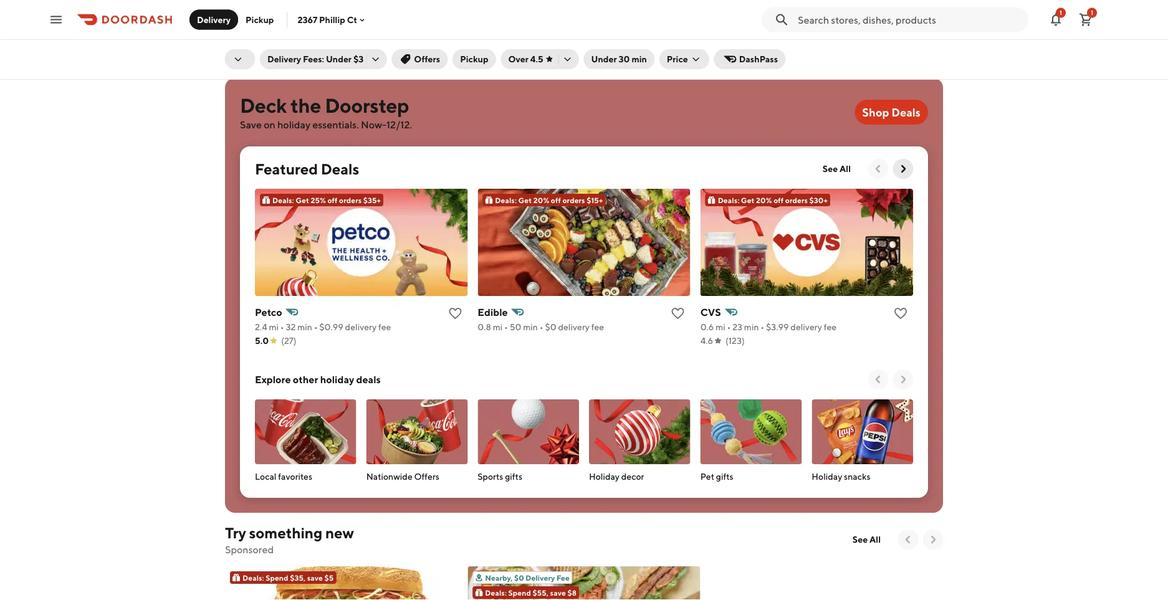 Task type: vqa. For each thing, say whether or not it's contained in the screenshot.
"$35,"
yes



Task type: locate. For each thing, give the bounding box(es) containing it.
dashpass button
[[714, 49, 786, 69]]

spend down "$0"
[[508, 589, 531, 597]]

4.5 down 1.6
[[711, 44, 723, 54]]

1 vertical spatial all
[[870, 535, 881, 545]]

click to add this store to your saved list image
[[923, 14, 938, 29], [671, 306, 686, 321], [893, 306, 908, 321]]

1 horizontal spatial click to add this store to your saved list image
[[893, 306, 908, 321]]

min right the 50
[[523, 322, 538, 332]]

1 horizontal spatial 4.6
[[701, 336, 713, 346]]

deals: for petco
[[272, 196, 294, 204]]

20% left $30+
[[756, 196, 772, 204]]

(150)
[[736, 44, 757, 54]]

0 vertical spatial delivery
[[197, 14, 231, 25]]

delivery down 1.5 mi • 27 min • $0.99 delivery fee
[[267, 54, 301, 64]]

0 horizontal spatial pickup button
[[238, 10, 281, 30]]

deals:
[[272, 196, 294, 204], [495, 196, 517, 204], [718, 196, 740, 204], [243, 574, 264, 582], [485, 589, 507, 597]]

1 offers from the top
[[414, 54, 440, 64]]

see all for previous button of carousel icon
[[853, 535, 881, 545]]

1 vertical spatial next button of carousel image
[[897, 373, 910, 386]]

off for petco
[[328, 196, 338, 204]]

0 horizontal spatial delivery
[[197, 14, 231, 25]]

delivery inside button
[[197, 14, 231, 25]]

0 horizontal spatial all
[[840, 164, 851, 174]]

0 horizontal spatial save
[[307, 574, 323, 582]]

delivery for delivery
[[197, 14, 231, 25]]

0 horizontal spatial holiday
[[277, 119, 311, 131]]

$0.99 down the subs
[[288, 30, 312, 41]]

mi for edible
[[493, 322, 503, 332]]

1 horizontal spatial see all
[[853, 535, 881, 545]]

0 horizontal spatial 4.5
[[530, 54, 543, 64]]

min for panera bread
[[750, 30, 765, 41]]

$1.99
[[531, 30, 552, 41]]

orders
[[339, 196, 362, 204], [563, 196, 585, 204], [785, 196, 808, 204]]

1 horizontal spatial gifts
[[716, 472, 734, 482]]

off right 25%
[[328, 196, 338, 204]]

gifts inside "link"
[[716, 472, 734, 482]]

2 get from the left
[[518, 196, 532, 204]]

fee for petco
[[378, 322, 391, 332]]

see
[[823, 164, 838, 174], [853, 535, 868, 545]]

1.4
[[468, 30, 479, 41]]

spend left $35, on the left of page
[[266, 574, 288, 582]]

get for cvs
[[741, 196, 755, 204]]

(700+)
[[250, 44, 277, 54]]

$​0
[[545, 322, 557, 332]]

1 get from the left
[[296, 196, 309, 204]]

1 orders from the left
[[339, 196, 362, 204]]

save left $8
[[550, 589, 566, 597]]

mike's
[[257, 15, 287, 26]]

min for edible
[[523, 322, 538, 332]]

deals: for cvs
[[718, 196, 740, 204]]

1 previous button of carousel image from the top
[[872, 163, 885, 175]]

2 horizontal spatial orders
[[785, 196, 808, 204]]

open menu image
[[49, 12, 64, 27]]

0.8 mi • 50 min • $​0 delivery fee
[[478, 322, 604, 332]]

5.0
[[255, 336, 269, 346]]

$0.99 for petco
[[319, 322, 343, 332]]

nationwide
[[366, 472, 413, 482]]

0 horizontal spatial orders
[[339, 196, 362, 204]]

1 horizontal spatial save
[[550, 589, 566, 597]]

essentials.
[[313, 119, 359, 131]]

under inside under 30 min button
[[591, 54, 617, 64]]

$3.99 for cvs
[[766, 322, 789, 332]]

0 horizontal spatial off
[[328, 196, 338, 204]]

0 horizontal spatial pickup
[[246, 14, 274, 25]]

local favorites link
[[255, 381, 356, 488]]

delivery for edible
[[558, 322, 590, 332]]

1 inside 1 button
[[1091, 9, 1094, 16]]

mi right 0.6
[[716, 322, 726, 332]]

pickup for pickup 'button' to the right
[[460, 54, 489, 64]]

delivery for jersey mike's subs
[[313, 30, 345, 41]]

pickup up 27
[[246, 14, 274, 25]]

0.8
[[478, 322, 491, 332]]

1 vertical spatial previous button of carousel image
[[872, 373, 885, 386]]

3 orders from the left
[[785, 196, 808, 204]]

delivery
[[313, 30, 345, 41], [554, 30, 585, 41], [796, 30, 828, 41], [345, 322, 377, 332], [558, 322, 590, 332], [791, 322, 822, 332]]

4.5 right "over"
[[530, 54, 543, 64]]

min right 30
[[632, 54, 647, 64]]

cvs
[[701, 306, 721, 318]]

0 vertical spatial $3.99
[[772, 30, 795, 41]]

2 under from the left
[[591, 54, 617, 64]]

3 off from the left
[[774, 196, 784, 204]]

0 horizontal spatial spend
[[266, 574, 288, 582]]

0 vertical spatial 4.6
[[468, 44, 480, 54]]

0 horizontal spatial holiday
[[589, 472, 620, 482]]

orders left $15+
[[563, 196, 585, 204]]

off for cvs
[[774, 196, 784, 204]]

2 items, open order cart image
[[1079, 12, 1094, 27]]

• left "21" on the top right
[[734, 30, 738, 41]]

1.6
[[711, 30, 721, 41]]

4.6 down 1.4
[[468, 44, 480, 54]]

1 right notification bell image
[[1091, 9, 1094, 16]]

see all link up $30+
[[815, 159, 859, 179]]

see all up $30+
[[823, 164, 851, 174]]

1 vertical spatial spend
[[508, 589, 531, 597]]

deals: get 20% off orders $30+
[[718, 196, 828, 204]]

1 vertical spatial see all link
[[845, 530, 888, 550]]

holiday for holiday decor
[[589, 472, 620, 482]]

deals: for edible
[[495, 196, 517, 204]]

0 horizontal spatial gifts
[[505, 472, 522, 482]]

0 vertical spatial save
[[307, 574, 323, 582]]

0 horizontal spatial get
[[296, 196, 309, 204]]

holiday down the the
[[277, 119, 311, 131]]

orders for edible
[[563, 196, 585, 204]]

1 vertical spatial see all
[[853, 535, 881, 545]]

0 horizontal spatial $0.99
[[288, 30, 312, 41]]

pickup button up 27
[[238, 10, 281, 30]]

4.7
[[225, 44, 237, 54]]

1 horizontal spatial 4.5
[[711, 44, 723, 54]]

1 horizontal spatial pickup
[[460, 54, 489, 64]]

2 horizontal spatial get
[[741, 196, 755, 204]]

(27)
[[281, 336, 297, 346]]

featured
[[255, 160, 318, 178]]

4.6
[[468, 44, 480, 54], [701, 336, 713, 346]]

mi right 1.5
[[238, 30, 247, 41]]

Store search: begin typing to search for stores available on DoorDash text field
[[798, 13, 1021, 26]]

0 vertical spatial see all link
[[815, 159, 859, 179]]

1 vertical spatial pickup button
[[453, 49, 496, 69]]

1 horizontal spatial $0.99
[[319, 322, 343, 332]]

1 vertical spatial $3.99
[[766, 322, 789, 332]]

off left $30+
[[774, 196, 784, 204]]

2 offers from the top
[[414, 472, 439, 482]]

delivery up $55,
[[526, 574, 555, 582]]

1 for 2 items, open order cart image
[[1091, 9, 1094, 16]]

0 vertical spatial see
[[823, 164, 838, 174]]

decor
[[621, 472, 644, 482]]

1 under from the left
[[326, 54, 352, 64]]

1 horizontal spatial see
[[853, 535, 868, 545]]

1.5
[[225, 30, 236, 41]]

mi right 1.6
[[723, 30, 733, 41]]

1 horizontal spatial all
[[870, 535, 881, 545]]

min right 27
[[266, 30, 280, 41]]

1 vertical spatial holiday
[[320, 374, 354, 386]]

min right 32
[[298, 322, 312, 332]]

0 vertical spatial pickup button
[[238, 10, 281, 30]]

1 horizontal spatial get
[[518, 196, 532, 204]]

0 vertical spatial pickup
[[246, 14, 274, 25]]

1 horizontal spatial delivery
[[267, 54, 301, 64]]

mi right 0.8
[[493, 322, 503, 332]]

• down mike's
[[282, 30, 286, 41]]

see all link left previous button of carousel icon
[[845, 530, 888, 550]]

$3.99 for panera bread
[[772, 30, 795, 41]]

next button of carousel image for previous button of carousel icon
[[927, 534, 940, 546]]

mi
[[238, 30, 247, 41], [480, 30, 490, 41], [723, 30, 733, 41], [269, 322, 279, 332], [493, 322, 503, 332], [716, 322, 726, 332]]

all for previous button of carousel icon
[[870, 535, 881, 545]]

mi right 2.4
[[269, 322, 279, 332]]

1 gifts from the left
[[505, 472, 522, 482]]

2 off from the left
[[551, 196, 561, 204]]

on
[[264, 119, 275, 131]]

orders left $35+
[[339, 196, 362, 204]]

see all link
[[815, 159, 859, 179], [845, 530, 888, 550]]

delivery
[[197, 14, 231, 25], [267, 54, 301, 64], [526, 574, 555, 582]]

deals up deals: get 25% off orders $35+
[[321, 160, 359, 178]]

all for first previous button of carousel image
[[840, 164, 851, 174]]

next button of carousel image for 1st previous button of carousel image from the bottom of the page
[[897, 373, 910, 386]]

offers
[[414, 54, 440, 64], [414, 472, 439, 482]]

• right 23
[[761, 322, 765, 332]]

pet gifts
[[701, 472, 734, 482]]

fees:
[[303, 54, 324, 64]]

holiday left snacks
[[812, 472, 843, 482]]

22
[[497, 30, 507, 41]]

2 holiday from the left
[[812, 472, 843, 482]]

min right 23
[[744, 322, 759, 332]]

deals right shop
[[892, 105, 921, 119]]

1 left 2 items, open order cart image
[[1060, 9, 1062, 16]]

see left previous button of carousel icon
[[853, 535, 868, 545]]

1 vertical spatial pickup
[[460, 54, 489, 64]]

see up $30+
[[823, 164, 838, 174]]

20%
[[534, 196, 549, 204], [756, 196, 772, 204]]

holiday
[[277, 119, 311, 131], [320, 374, 354, 386]]

previous button of carousel image
[[872, 163, 885, 175], [872, 373, 885, 386]]

shop deals
[[862, 105, 921, 119]]

mi for jersey mike's subs
[[238, 30, 247, 41]]

$0.99 right 32
[[319, 322, 343, 332]]

under left 30
[[591, 54, 617, 64]]

get
[[296, 196, 309, 204], [518, 196, 532, 204], [741, 196, 755, 204]]

2 vertical spatial delivery
[[526, 574, 555, 582]]

0.6 mi • 23 min • $3.99 delivery fee
[[701, 322, 837, 332]]

4.5 inside button
[[530, 54, 543, 64]]

1 vertical spatial deals
[[321, 160, 359, 178]]

holiday decor link
[[589, 381, 691, 488]]

2 20% from the left
[[756, 196, 772, 204]]

1 1 from the left
[[1060, 9, 1062, 16]]

0 horizontal spatial see all
[[823, 164, 851, 174]]

jersey mike's subs
[[225, 15, 312, 26]]

off
[[328, 196, 338, 204], [551, 196, 561, 204], [774, 196, 784, 204]]

delivery for petco
[[345, 322, 377, 332]]

0 horizontal spatial under
[[326, 54, 352, 64]]

min right 22
[[509, 30, 523, 41]]

1 horizontal spatial orders
[[563, 196, 585, 204]]

2 gifts from the left
[[716, 472, 734, 482]]

ct
[[347, 14, 357, 25]]

0 vertical spatial $0.99
[[288, 30, 312, 41]]

$15+
[[587, 196, 603, 204]]

1 off from the left
[[328, 196, 338, 204]]

save left $5
[[307, 574, 323, 582]]

0 vertical spatial see all
[[823, 164, 851, 174]]

delivery up 1.5
[[197, 14, 231, 25]]

0 horizontal spatial see
[[823, 164, 838, 174]]

deals inside featured deals link
[[321, 160, 359, 178]]

4.6 for (840+)
[[468, 44, 480, 54]]

off left $15+
[[551, 196, 561, 204]]

get for petco
[[296, 196, 309, 204]]

$3.99 down bread
[[772, 30, 795, 41]]

jersey
[[225, 15, 255, 26]]

0 vertical spatial previous button of carousel image
[[872, 163, 885, 175]]

1 horizontal spatial 20%
[[756, 196, 772, 204]]

pickup button
[[238, 10, 281, 30], [453, 49, 496, 69]]

1 horizontal spatial 1
[[1091, 9, 1094, 16]]

save for $35,
[[307, 574, 323, 582]]

min for cvs
[[744, 322, 759, 332]]

min right "21" on the top right
[[750, 30, 765, 41]]

0 horizontal spatial 1
[[1060, 9, 1062, 16]]

1 holiday from the left
[[589, 472, 620, 482]]

2 vertical spatial next button of carousel image
[[927, 534, 940, 546]]

previous button of carousel image
[[902, 534, 915, 546]]

2 1 from the left
[[1091, 9, 1094, 16]]

gifts right sports
[[505, 472, 522, 482]]

$3.99 right 23
[[766, 322, 789, 332]]

1 vertical spatial see
[[853, 535, 868, 545]]

$3.99
[[772, 30, 795, 41], [766, 322, 789, 332]]

over 4.5
[[508, 54, 543, 64]]

orders left $30+
[[785, 196, 808, 204]]

gifts right pet
[[716, 472, 734, 482]]

0 vertical spatial offers
[[414, 54, 440, 64]]

favorites
[[278, 472, 312, 482]]

2 orders from the left
[[563, 196, 585, 204]]

1 horizontal spatial off
[[551, 196, 561, 204]]

dashpass
[[739, 54, 778, 64]]

next button of carousel image
[[897, 163, 910, 175], [897, 373, 910, 386], [927, 534, 940, 546]]

1 vertical spatial delivery
[[267, 54, 301, 64]]

pickup down 1.4
[[460, 54, 489, 64]]

0 vertical spatial all
[[840, 164, 851, 174]]

1 vertical spatial offers
[[414, 472, 439, 482]]

0 horizontal spatial 20%
[[534, 196, 549, 204]]

1 horizontal spatial pickup button
[[453, 49, 496, 69]]

min for jersey mike's subs
[[266, 30, 280, 41]]

0 vertical spatial spend
[[266, 574, 288, 582]]

see all left previous button of carousel icon
[[853, 535, 881, 545]]

delivery for delivery fees: under $3
[[267, 54, 301, 64]]

the
[[291, 94, 321, 117]]

2.4 mi • 32 min • $0.99 delivery fee
[[255, 322, 391, 332]]

0 vertical spatial deals
[[892, 105, 921, 119]]

spend
[[266, 574, 288, 582], [508, 589, 531, 597]]

explore
[[255, 374, 291, 386]]

deals inside shop deals link
[[892, 105, 921, 119]]

2 horizontal spatial click to add this store to your saved list image
[[923, 14, 938, 29]]

0 vertical spatial holiday
[[277, 119, 311, 131]]

pickup button down 1.4
[[453, 49, 496, 69]]

4.6 for (123)
[[701, 336, 713, 346]]

(123)
[[726, 336, 745, 346]]

0 vertical spatial next button of carousel image
[[897, 163, 910, 175]]

mi for panera bread
[[723, 30, 733, 41]]

1 horizontal spatial spend
[[508, 589, 531, 597]]

under left $3
[[326, 54, 352, 64]]

edible
[[478, 306, 508, 318]]

1 vertical spatial $0.99
[[319, 322, 343, 332]]

save
[[307, 574, 323, 582], [550, 589, 566, 597]]

20% left $15+
[[534, 196, 549, 204]]

see for previous button of carousel icon
[[853, 535, 868, 545]]

2 horizontal spatial off
[[774, 196, 784, 204]]

0 horizontal spatial deals
[[321, 160, 359, 178]]

4.6 down 0.6
[[701, 336, 713, 346]]

holiday left decor
[[589, 472, 620, 482]]

• down bread
[[766, 30, 770, 41]]

2367 phillip ct button
[[298, 14, 367, 25]]

0 horizontal spatial 4.6
[[468, 44, 480, 54]]

price button
[[660, 49, 709, 69]]

1 horizontal spatial under
[[591, 54, 617, 64]]

3 get from the left
[[741, 196, 755, 204]]

20% for edible
[[534, 196, 549, 204]]

1 horizontal spatial holiday
[[812, 472, 843, 482]]

0 horizontal spatial click to add this store to your saved list image
[[671, 306, 686, 321]]

•
[[249, 30, 253, 41], [282, 30, 286, 41], [492, 30, 495, 41], [525, 30, 529, 41], [734, 30, 738, 41], [766, 30, 770, 41], [280, 322, 284, 332], [314, 322, 318, 332], [504, 322, 508, 332], [540, 322, 543, 332], [727, 322, 731, 332], [761, 322, 765, 332]]

local favorites
[[255, 472, 312, 482]]

1 horizontal spatial deals
[[892, 105, 921, 119]]

1 20% from the left
[[534, 196, 549, 204]]

over 4.5 button
[[501, 49, 579, 69]]

27
[[255, 30, 264, 41]]

2.4
[[255, 322, 267, 332]]

25%
[[311, 196, 326, 204]]

1 vertical spatial save
[[550, 589, 566, 597]]

holiday left deals
[[320, 374, 354, 386]]

1 vertical spatial 4.6
[[701, 336, 713, 346]]

1 button
[[1074, 7, 1099, 32]]

• left "$​0"
[[540, 322, 543, 332]]

snacks
[[844, 472, 871, 482]]



Task type: describe. For each thing, give the bounding box(es) containing it.
deals for shop deals
[[892, 105, 921, 119]]

1.4 mi • 22 min • $1.99 delivery fee
[[468, 30, 600, 41]]

see all link for first previous button of carousel image
[[815, 159, 859, 179]]

32
[[286, 322, 296, 332]]

• left 23
[[727, 322, 731, 332]]

holiday decor
[[589, 472, 644, 482]]

$0.99 for jersey mike's subs
[[288, 30, 312, 41]]

fee
[[557, 574, 570, 582]]

min for petco
[[298, 322, 312, 332]]

fee for edible
[[592, 322, 604, 332]]

phillip
[[319, 14, 345, 25]]

2 previous button of carousel image from the top
[[872, 373, 885, 386]]

$5
[[325, 574, 334, 582]]

deals: get 25% off orders $35+
[[272, 196, 381, 204]]

offers button
[[392, 49, 448, 69]]

deals
[[356, 374, 381, 386]]

nationwide offers link
[[366, 381, 468, 488]]

fee for panera bread
[[830, 30, 842, 41]]

2367
[[298, 14, 317, 25]]

fee for cvs
[[824, 322, 837, 332]]

sports gifts link
[[478, 381, 579, 488]]

pet gifts link
[[701, 381, 802, 488]]

50
[[510, 322, 522, 332]]

click to add this store to your saved list image for cvs
[[893, 306, 908, 321]]

explore other holiday deals
[[255, 374, 381, 386]]

delivery for panera bread
[[796, 30, 828, 41]]

min inside under 30 min button
[[632, 54, 647, 64]]

12/12.
[[387, 119, 412, 131]]

• right 32
[[314, 322, 318, 332]]

click to add this store to your saved list image
[[448, 306, 463, 321]]

deals: get 20% off orders $15+
[[495, 196, 603, 204]]

holiday snacks link
[[812, 381, 913, 488]]

• left 27
[[249, 30, 253, 41]]

mi for petco
[[269, 322, 279, 332]]

shop deals link
[[855, 100, 928, 125]]

20% for cvs
[[756, 196, 772, 204]]

• left the 50
[[504, 322, 508, 332]]

deals: spend $55, save $8
[[485, 589, 577, 597]]

other
[[293, 374, 318, 386]]

something
[[249, 524, 322, 542]]

spend for $35,
[[266, 574, 288, 582]]

subs
[[289, 15, 312, 26]]

nationwide offers
[[366, 472, 439, 482]]

sports
[[478, 472, 503, 482]]

$55,
[[533, 589, 549, 597]]

$35+
[[363, 196, 381, 204]]

holiday inside deck the doorstep save on holiday essentials. now-12/12.
[[277, 119, 311, 131]]

holiday snacks
[[812, 472, 871, 482]]

• left 32
[[280, 322, 284, 332]]

try
[[225, 524, 246, 542]]

• left 22
[[492, 30, 495, 41]]

panera bread
[[711, 15, 773, 26]]

shop
[[862, 105, 889, 119]]

$0
[[514, 574, 524, 582]]

featured deals link
[[255, 159, 359, 179]]

pickup for pickup 'button' to the left
[[246, 14, 274, 25]]

click to add this store to your saved list image for edible
[[671, 306, 686, 321]]

try something new sponsored
[[225, 524, 354, 556]]

0.6
[[701, 322, 714, 332]]

see for first previous button of carousel image
[[823, 164, 838, 174]]

save for $55,
[[550, 589, 566, 597]]

see all for first previous button of carousel image
[[823, 164, 851, 174]]

next button of carousel image for first previous button of carousel image
[[897, 163, 910, 175]]

2367 phillip ct
[[298, 14, 357, 25]]

delivery for cvs
[[791, 322, 822, 332]]

deck the doorstep save on holiday essentials. now-12/12.
[[240, 94, 412, 131]]

now-
[[361, 119, 387, 131]]

gifts for pet gifts
[[716, 472, 734, 482]]

pet
[[701, 472, 714, 482]]

featured deals
[[255, 160, 359, 178]]

new
[[325, 524, 354, 542]]

• left $1.99
[[525, 30, 529, 41]]

over
[[508, 54, 529, 64]]

deck
[[240, 94, 287, 117]]

delivery fees: under $3
[[267, 54, 364, 64]]

under 30 min
[[591, 54, 647, 64]]

petco
[[255, 306, 282, 318]]

local
[[255, 472, 277, 482]]

sponsored
[[225, 544, 274, 556]]

click to add this store to your saved list image for panera bread
[[923, 14, 938, 29]]

spend for $55,
[[508, 589, 531, 597]]

sports gifts
[[478, 472, 522, 482]]

1.5 mi • 27 min • $0.99 delivery fee
[[225, 30, 359, 41]]

orders for petco
[[339, 196, 362, 204]]

deals: spend $35, save $5
[[243, 574, 334, 582]]

see all link for previous button of carousel icon
[[845, 530, 888, 550]]

gifts for sports gifts
[[505, 472, 522, 482]]

1.6 mi • 21 min • $3.99 delivery fee
[[711, 30, 842, 41]]

orders for cvs
[[785, 196, 808, 204]]

mi for cvs
[[716, 322, 726, 332]]

offers inside "button"
[[414, 54, 440, 64]]

get for edible
[[518, 196, 532, 204]]

$30+
[[810, 196, 828, 204]]

holiday for holiday snacks
[[812, 472, 843, 482]]

off for edible
[[551, 196, 561, 204]]

23
[[733, 322, 743, 332]]

save
[[240, 119, 262, 131]]

fee for jersey mike's subs
[[347, 30, 359, 41]]

deals for featured deals
[[321, 160, 359, 178]]

nearby, $0 delivery fee
[[485, 574, 570, 582]]

mi right 1.4
[[480, 30, 490, 41]]

1 for notification bell image
[[1060, 9, 1062, 16]]

$3
[[353, 54, 364, 64]]

bread
[[745, 15, 773, 26]]

delivery button
[[190, 10, 238, 30]]

notification bell image
[[1049, 12, 1064, 27]]

price
[[667, 54, 688, 64]]

2 horizontal spatial delivery
[[526, 574, 555, 582]]

$35,
[[290, 574, 306, 582]]

doorstep
[[325, 94, 409, 117]]

(840+)
[[493, 44, 520, 54]]

1 horizontal spatial holiday
[[320, 374, 354, 386]]

panera
[[711, 15, 743, 26]]

$8
[[568, 589, 577, 597]]

30
[[619, 54, 630, 64]]



